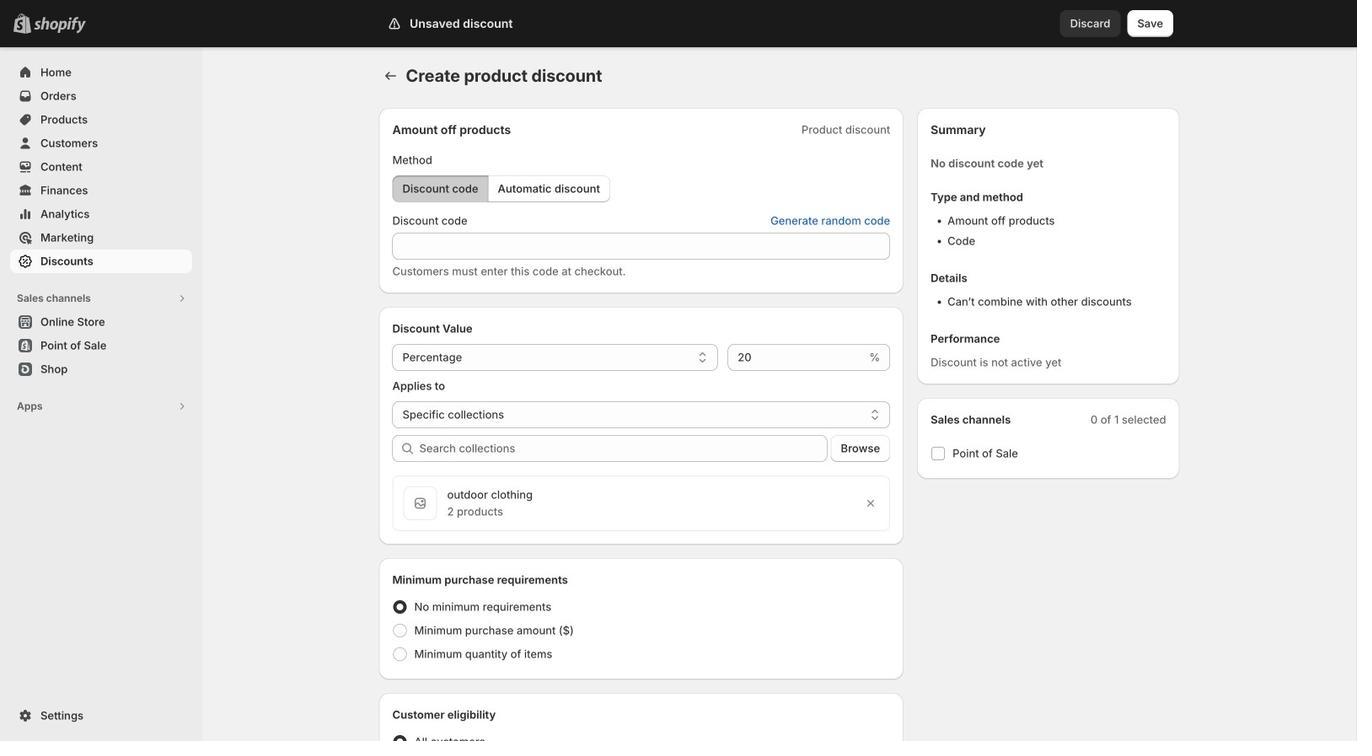 Task type: locate. For each thing, give the bounding box(es) containing it.
None text field
[[392, 233, 891, 260], [728, 344, 866, 371], [392, 233, 891, 260], [728, 344, 866, 371]]

Search collections text field
[[419, 435, 828, 462]]



Task type: vqa. For each thing, say whether or not it's contained in the screenshot.
Shopify 'Image'
yes



Task type: describe. For each thing, give the bounding box(es) containing it.
shopify image
[[34, 17, 86, 34]]



